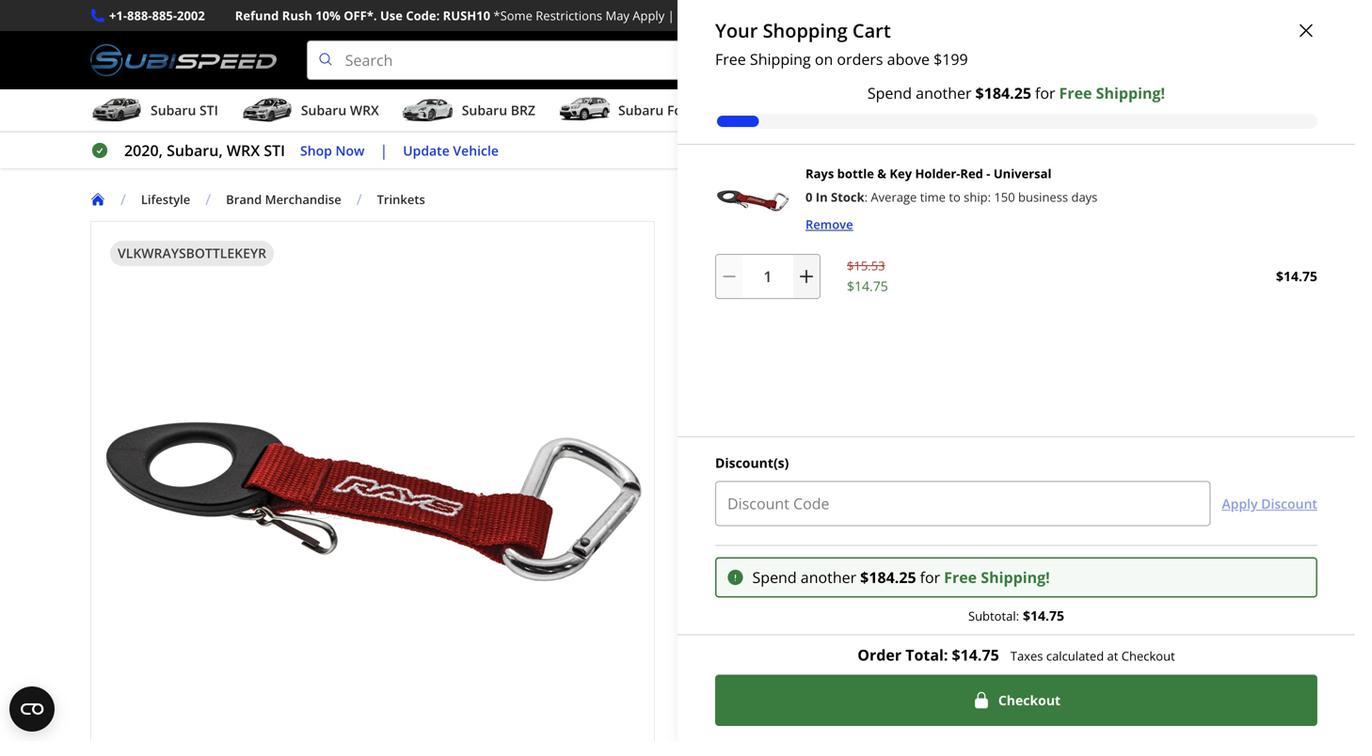 Task type: vqa. For each thing, say whether or not it's contained in the screenshot.
Eco-'s synthetic
no



Task type: locate. For each thing, give the bounding box(es) containing it.
/ left lifestyle
[[120, 189, 126, 210]]

0 vertical spatial 199
[[943, 49, 968, 69]]

1 horizontal spatial red
[[961, 165, 984, 182]]

bottle up stock
[[838, 165, 874, 182]]

added
[[944, 467, 985, 485]]

0
[[806, 189, 813, 206]]

key for rays bottle & key holder-red - universal
[[810, 224, 843, 250]]

- up the 'ship:'
[[987, 165, 991, 182]]

0 horizontal spatial another
[[801, 568, 857, 588]]

0 vertical spatial cart
[[853, 17, 891, 43]]

1 horizontal spatial on
[[807, 563, 824, 580]]

2 guarantee from the left
[[1126, 531, 1191, 548]]

1 vertical spatial $15.53
[[799, 296, 840, 314]]

2 vertical spatial &
[[1109, 563, 1118, 580]]

bottle
[[838, 165, 874, 182], [732, 224, 787, 250]]

cart up the free shipping on orders above $ 199
[[853, 17, 891, 43]]

red down time
[[916, 224, 950, 250]]

spend another $ 184.25 for free shipping!
[[868, 83, 1166, 103], [753, 568, 1050, 588]]

total:
[[906, 645, 948, 665]]

match
[[749, 531, 786, 548]]

1 horizontal spatial spend
[[868, 83, 912, 103]]

30
[[1011, 531, 1025, 548]]

/ left trinkets
[[357, 189, 362, 210]]

use
[[380, 7, 403, 24]]

0 horizontal spatial 199
[[904, 563, 925, 580]]

orders for on
[[827, 563, 865, 580]]

key
[[890, 165, 912, 182], [810, 224, 843, 250]]

decrement image
[[720, 267, 739, 286]]

cart
[[853, 17, 891, 43], [1006, 467, 1032, 485]]

-
[[987, 165, 991, 182], [955, 224, 961, 250], [811, 658, 815, 676]]

subtotal: $14.75
[[969, 607, 1065, 625]]

in
[[816, 189, 828, 206]]

open widget image
[[9, 687, 55, 732]]

$14.75
[[1276, 267, 1318, 285], [847, 277, 888, 295], [685, 293, 780, 334], [1023, 607, 1065, 625], [952, 645, 1000, 665]]

brand merchandise
[[226, 191, 341, 208]]

orders right on
[[837, 49, 883, 69]]

0 horizontal spatial /
[[120, 189, 126, 210]]

shipping up 'search input' field at the top
[[708, 7, 761, 24]]

bottle up empty star image
[[732, 224, 787, 250]]

/ left brand
[[205, 189, 211, 210]]

1 horizontal spatial another
[[916, 83, 972, 103]]

average
[[871, 189, 917, 206]]

888-
[[127, 7, 152, 24]]

1 vertical spatial holder-
[[848, 224, 916, 250]]

& inside rays bottle & key holder-red - universal 0 in stock : average time to ship: 150 business days
[[878, 165, 887, 182]]

1 horizontal spatial rays
[[806, 165, 834, 182]]

1 vertical spatial 199
[[904, 563, 925, 580]]

0 horizontal spatial -
[[811, 658, 815, 676]]

holder- inside rays bottle & key holder-red - universal 0 in stock : average time to ship: 150 business days
[[915, 165, 961, 182]]

order total: $14.75
[[858, 645, 1000, 665]]

1 vertical spatial orders
[[827, 563, 865, 580]]

0 horizontal spatial shipping!
[[747, 563, 803, 580]]

& up average
[[878, 165, 887, 182]]

shopping
[[763, 17, 848, 43]]

to right "up"
[[873, 531, 886, 548]]

- for rays bottle & key holder-red - universal 0 in stock : average time to ship: 150 business days
[[987, 165, 991, 182]]

$15.53 down rays bottle & key holder-red - universal
[[847, 258, 885, 274]]

0 horizontal spatial guarantee
[[789, 531, 850, 548]]

empty star image left decrement icon
[[702, 260, 718, 276]]

1 horizontal spatial key
[[890, 165, 912, 182]]

spend down above
[[868, 83, 912, 103]]

0 vertical spatial red
[[961, 165, 984, 182]]

0 horizontal spatial rays
[[685, 224, 728, 250]]

orders for on
[[837, 49, 883, 69]]

1 vertical spatial cart
[[1006, 467, 1032, 485]]

universal
[[994, 165, 1052, 182], [966, 224, 1052, 250], [717, 658, 777, 676]]

& up write
[[791, 224, 805, 250]]

0 horizontal spatial key
[[810, 224, 843, 250]]

- down rays bottle & key holder-red - universal 0 in stock : average time to ship: 150 business days
[[955, 224, 961, 250]]

0 vertical spatial bottle
[[838, 165, 874, 182]]

to
[[949, 189, 961, 206], [989, 467, 1002, 485], [873, 531, 886, 548]]

rays
[[806, 165, 834, 182], [685, 224, 728, 250]]

guarantee up trusted
[[1126, 531, 1191, 548]]

spend down the match
[[753, 568, 797, 588]]

to right time
[[949, 189, 961, 206]]

bottle inside rays bottle & key holder-red - universal 0 in stock : average time to ship: 150 business days
[[838, 165, 874, 182]]

- right part
[[811, 658, 815, 676]]

cart for added to cart
[[1006, 467, 1032, 485]]

1 horizontal spatial to
[[949, 189, 961, 206]]

1 horizontal spatial cart
[[1006, 467, 1032, 485]]

orders
[[837, 49, 883, 69], [827, 563, 865, 580]]

holder- up time
[[915, 165, 961, 182]]

cart right added on the right of the page
[[1006, 467, 1032, 485]]

0 vertical spatial 184.25
[[984, 83, 1032, 103]]

day
[[1028, 531, 1052, 548]]

trinkets
[[377, 191, 425, 208]]

increment image
[[797, 267, 816, 286]]

shipping
[[708, 7, 761, 24], [750, 49, 811, 69]]

empty star image
[[702, 260, 718, 276], [718, 260, 735, 276], [751, 260, 768, 276]]

orders left over
[[827, 563, 865, 580]]

on down price match guarantee up to 110%
[[807, 563, 824, 580]]

199 inside your shopping cart dialog
[[943, 49, 968, 69]]

spend
[[868, 83, 912, 103], [753, 568, 797, 588]]

1 vertical spatial checkout
[[999, 692, 1061, 710]]

110%
[[889, 531, 921, 548]]

universal part - please verify compatibility before purchase
[[717, 658, 1083, 676]]

- for rays bottle & key holder-red - universal
[[955, 224, 961, 250]]

empty star image left write
[[718, 260, 735, 276]]

0 horizontal spatial $15.53
[[799, 296, 840, 314]]

red inside rays bottle & key holder-red - universal 0 in stock : average time to ship: 150 business days
[[961, 165, 984, 182]]

remove button
[[806, 214, 853, 235]]

universal for rays bottle & key holder-red - universal
[[966, 224, 1052, 250]]

holder- down average
[[848, 224, 916, 250]]

rays inside rays bottle & key holder-red - universal 0 in stock : average time to ship: 150 business days
[[806, 165, 834, 182]]

1 vertical spatial to
[[989, 467, 1002, 485]]

guarantee up free shipping! on orders over $ 199
[[789, 531, 850, 548]]

199 down 110%
[[904, 563, 925, 580]]

empty star image right decrement icon
[[751, 260, 768, 276]]

0 horizontal spatial bottle
[[732, 224, 787, 250]]

cart inside your shopping cart dialog
[[853, 17, 891, 43]]

0 vertical spatial rays
[[806, 165, 834, 182]]

stock
[[831, 189, 865, 206]]

0 horizontal spatial cart
[[853, 17, 891, 43]]

0 vertical spatial spend another $ 184.25 for free shipping!
[[868, 83, 1166, 103]]

- inside rays bottle & key holder-red - universal 0 in stock : average time to ship: 150 business days
[[987, 165, 991, 182]]

1 vertical spatial red
[[916, 224, 950, 250]]

key inside rays bottle & key holder-red - universal 0 in stock : average time to ship: 150 business days
[[890, 165, 912, 182]]

0 horizontal spatial for
[[920, 568, 941, 588]]

2 horizontal spatial /
[[357, 189, 362, 210]]

1 vertical spatial universal
[[966, 224, 1052, 250]]

free shipping! on orders over $ 199
[[717, 563, 925, 580]]

199 right above
[[943, 49, 968, 69]]

search input field
[[307, 41, 1148, 80]]

for
[[1036, 83, 1056, 103], [920, 568, 941, 588]]

red for rays bottle & key holder-red - universal 0 in stock : average time to ship: 150 business days
[[961, 165, 984, 182]]

0 vertical spatial &
[[878, 165, 887, 182]]

1 vertical spatial -
[[955, 224, 961, 250]]

1 horizontal spatial bottle
[[838, 165, 874, 182]]

part
[[781, 658, 807, 676]]

universal for rays bottle & key holder-red - universal 0 in stock : average time to ship: 150 business days
[[994, 165, 1052, 182]]

0 vertical spatial orders
[[837, 49, 883, 69]]

3 empty star image from the left
[[751, 260, 768, 276]]

0 vertical spatial key
[[890, 165, 912, 182]]

checkout down purchase
[[999, 692, 1061, 710]]

universal left part
[[717, 658, 777, 676]]

ship:
[[964, 189, 991, 206]]

checkout right at
[[1122, 648, 1176, 665]]

red up the 'ship:'
[[961, 165, 984, 182]]

2 / from the left
[[205, 189, 211, 210]]

write a review link
[[783, 259, 864, 276]]

free
[[678, 7, 705, 24], [715, 49, 746, 69], [1060, 83, 1092, 103], [717, 563, 744, 580], [944, 568, 977, 588]]

apply
[[633, 7, 665, 24]]

universal down 150
[[966, 224, 1052, 250]]

0 vertical spatial checkout
[[1122, 648, 1176, 665]]

orders inside your shopping cart dialog
[[837, 49, 883, 69]]

1 horizontal spatial 199
[[943, 49, 968, 69]]

0 vertical spatial $15.53
[[847, 258, 885, 274]]

1 horizontal spatial &
[[878, 165, 887, 182]]

0 horizontal spatial to
[[873, 531, 886, 548]]

2 horizontal spatial shipping!
[[1096, 83, 1166, 103]]

150
[[994, 189, 1015, 206]]

1 vertical spatial on
[[807, 563, 824, 580]]

1 horizontal spatial 184.25
[[984, 83, 1032, 103]]

2 horizontal spatial -
[[987, 165, 991, 182]]

0 horizontal spatial &
[[791, 224, 805, 250]]

on
[[764, 7, 781, 24], [807, 563, 824, 580]]

0 vertical spatial universal
[[994, 165, 1052, 182]]

another down price match guarantee up to 110%
[[801, 568, 857, 588]]

0 vertical spatial holder-
[[915, 165, 961, 182]]

:
[[865, 189, 868, 206]]

1 vertical spatial key
[[810, 224, 843, 250]]

None number field
[[715, 254, 821, 299]]

key up write a review link
[[810, 224, 843, 250]]

subtotal:
[[969, 608, 1020, 625]]

shipping!
[[1096, 83, 1166, 103], [747, 563, 803, 580], [981, 568, 1050, 588]]

0 horizontal spatial red
[[916, 224, 950, 250]]

0 vertical spatial for
[[1036, 83, 1056, 103]]

$15.53 inside "$15.53 $14.75"
[[847, 258, 885, 274]]

shipping down your shopping cart
[[750, 49, 811, 69]]

0 horizontal spatial checkout
[[999, 692, 1061, 710]]

trinkets link
[[377, 191, 440, 208], [377, 191, 425, 208]]

0 vertical spatial another
[[916, 83, 972, 103]]

1 horizontal spatial for
[[1036, 83, 1056, 103]]

shipping inside your shopping cart dialog
[[750, 49, 811, 69]]

cart inside "added to cart" button
[[1006, 467, 1032, 485]]

1 vertical spatial bottle
[[732, 224, 787, 250]]

0 horizontal spatial 184.25
[[869, 568, 917, 588]]

key up average
[[890, 165, 912, 182]]

0 vertical spatial -
[[987, 165, 991, 182]]

verify
[[862, 658, 896, 676]]

vlkwraysbottlekeyr
[[118, 244, 267, 262]]

write a review
[[783, 259, 864, 276]]

brand merchandise link
[[226, 191, 357, 208], [226, 191, 341, 208]]

none number field inside your shopping cart dialog
[[715, 254, 821, 299]]

above
[[887, 49, 930, 69]]

universal up 150
[[994, 165, 1052, 182]]

rays bottle & key holder-red - universal 0 in stock : average time to ship: 150 business days
[[806, 165, 1098, 206]]

0 horizontal spatial on
[[764, 7, 781, 24]]

1 horizontal spatial shipping!
[[981, 568, 1050, 588]]

taxes
[[1011, 648, 1043, 665]]

2 vertical spatial universal
[[717, 658, 777, 676]]

& left trusted
[[1109, 563, 1118, 580]]

rush
[[282, 7, 312, 24]]

1 vertical spatial rays
[[685, 224, 728, 250]]

1 horizontal spatial -
[[955, 224, 961, 250]]

199 for free shipping! on orders over $ 199
[[904, 563, 925, 580]]

1 horizontal spatial /
[[205, 189, 211, 210]]

guarantee
[[789, 531, 850, 548], [1126, 531, 1191, 548]]

checkout
[[1122, 648, 1176, 665], [999, 692, 1061, 710]]

1 horizontal spatial guarantee
[[1126, 531, 1191, 548]]

1 vertical spatial shipping
[[750, 49, 811, 69]]

0 vertical spatial to
[[949, 189, 961, 206]]

to right added on the right of the page
[[989, 467, 1002, 485]]

another down above
[[916, 83, 972, 103]]

bottle for rays bottle & key holder-red - universal 0 in stock : average time to ship: 150 business days
[[838, 165, 874, 182]]

1 vertical spatial &
[[791, 224, 805, 250]]

0 horizontal spatial spend
[[753, 568, 797, 588]]

rays up the "in" at the top right of the page
[[806, 165, 834, 182]]

& for rated excellent & trusted
[[1109, 563, 1118, 580]]

2 horizontal spatial &
[[1109, 563, 1118, 580]]

1 horizontal spatial $15.53
[[847, 258, 885, 274]]

885-
[[152, 7, 177, 24]]

on left orders
[[764, 7, 781, 24]]

up
[[854, 531, 869, 548]]

another
[[916, 83, 972, 103], [801, 568, 857, 588]]

universal inside rays bottle & key holder-red - universal 0 in stock : average time to ship: 150 business days
[[994, 165, 1052, 182]]

$
[[934, 49, 943, 69], [976, 83, 984, 103], [897, 563, 904, 580], [861, 568, 869, 588]]

rays bottle & key holder-red - universal
[[685, 224, 1052, 250]]

checkout link
[[715, 675, 1318, 727]]

merchandise
[[265, 191, 341, 208]]

1 vertical spatial spend
[[753, 568, 797, 588]]

rays up decrement icon
[[685, 224, 728, 250]]

$15.53 down increment image
[[799, 296, 840, 314]]

/ for lifestyle
[[120, 189, 126, 210]]

holder-
[[915, 165, 961, 182], [848, 224, 916, 250]]

2 horizontal spatial to
[[989, 467, 1002, 485]]

red for rays bottle & key holder-red - universal
[[916, 224, 950, 250]]

1 / from the left
[[120, 189, 126, 210]]

3 / from the left
[[357, 189, 362, 210]]



Task type: describe. For each thing, give the bounding box(es) containing it.
& for rays bottle & key holder-red - universal
[[791, 224, 805, 250]]

remove
[[806, 216, 853, 233]]

refund rush 10% off*. use code: rush10 *some restrictions may apply | free shipping on orders over $199
[[235, 7, 890, 24]]

rays bottle & key holder-red - universal link
[[806, 165, 1052, 182]]

before
[[982, 658, 1022, 676]]

empty star image
[[735, 260, 751, 276]]

+1-888-885-2002 link
[[109, 6, 205, 26]]

over
[[830, 7, 859, 24]]

cart for your shopping cart
[[853, 17, 891, 43]]

please
[[819, 658, 858, 676]]

refund
[[235, 7, 279, 24]]

compatibility
[[899, 658, 978, 676]]

0 vertical spatial shipping
[[708, 7, 761, 24]]

at
[[1108, 648, 1119, 665]]

/ for trinkets
[[357, 189, 362, 210]]

/ for brand merchandise
[[205, 189, 211, 210]]

purchase
[[1026, 658, 1083, 676]]

key for rays bottle & key holder-red - universal 0 in stock : average time to ship: 150 business days
[[890, 165, 912, 182]]

on
[[815, 49, 833, 69]]

rated
[[1011, 563, 1047, 580]]

time
[[920, 189, 946, 206]]

days
[[1072, 189, 1098, 206]]

|
[[668, 7, 675, 24]]

review
[[827, 259, 864, 276]]

calculated
[[1047, 648, 1104, 665]]

a
[[817, 259, 823, 276]]

2002
[[177, 7, 205, 24]]

to inside button
[[989, 467, 1002, 485]]

1 vertical spatial another
[[801, 568, 857, 588]]

& for rays bottle & key holder-red - universal 0 in stock : average time to ship: 150 business days
[[878, 165, 887, 182]]

$15.53 $14.75
[[847, 258, 888, 295]]

1 vertical spatial spend another $ 184.25 for free shipping!
[[753, 568, 1050, 588]]

off*.
[[344, 7, 377, 24]]

30 day satisfaction guarantee
[[1011, 531, 1191, 548]]

checkout inside button
[[999, 692, 1061, 710]]

holder- for rays bottle & key holder-red - universal 0 in stock : average time to ship: 150 business days
[[915, 165, 961, 182]]

*some
[[494, 7, 533, 24]]

orders
[[785, 7, 827, 24]]

order
[[858, 645, 902, 665]]

+1-888-885-2002
[[109, 7, 205, 24]]

199 for free shipping on orders above $ 199
[[943, 49, 968, 69]]

sku: vlkwraysbottlekeyr,,rays bottle & key holder-red, image
[[715, 164, 791, 239]]

2 empty star image from the left
[[718, 260, 735, 276]]

checkout button
[[715, 675, 1318, 727]]

excellent
[[1050, 563, 1105, 580]]

$15.53 for $15.53
[[799, 296, 840, 314]]

1 empty star image from the left
[[702, 260, 718, 276]]

0 vertical spatial spend
[[868, 83, 912, 103]]

holder- for rays bottle & key holder-red - universal
[[848, 224, 916, 250]]

your shopping cart
[[715, 17, 891, 43]]

satisfaction
[[1055, 531, 1122, 548]]

business
[[1019, 189, 1069, 206]]

lifestyle
[[141, 191, 190, 208]]

rays for rays bottle & key holder-red - universal
[[685, 224, 728, 250]]

over
[[868, 563, 894, 580]]

0 vertical spatial on
[[764, 7, 781, 24]]

+1-
[[109, 7, 127, 24]]

free shipping on orders above $ 199
[[715, 49, 968, 69]]

added to cart button
[[685, 453, 1265, 499]]

trusted
[[1121, 563, 1168, 580]]

1 vertical spatial for
[[920, 568, 941, 588]]

1 horizontal spatial checkout
[[1122, 648, 1176, 665]]

rays for rays bottle & key holder-red - universal 0 in stock : average time to ship: 150 business days
[[806, 165, 834, 182]]

$15.53 for $15.53 $14.75
[[847, 258, 885, 274]]

$199
[[862, 7, 890, 24]]

rush10
[[443, 7, 490, 24]]

2 vertical spatial to
[[873, 531, 886, 548]]

1 guarantee from the left
[[789, 531, 850, 548]]

added to cart
[[944, 467, 1032, 485]]

discount(s)
[[715, 454, 789, 472]]

Discount Code field
[[715, 482, 1211, 527]]

price match guarantee up to 110%
[[717, 531, 921, 548]]

write
[[783, 259, 813, 276]]

to inside rays bottle & key holder-red - universal 0 in stock : average time to ship: 150 business days
[[949, 189, 961, 206]]

your shopping cart dialog
[[678, 0, 1356, 742]]

10%
[[316, 7, 341, 24]]

rated excellent & trusted
[[1011, 563, 1168, 580]]

1 vertical spatial 184.25
[[869, 568, 917, 588]]

your
[[715, 17, 758, 43]]

price
[[717, 531, 746, 548]]

2 vertical spatial -
[[811, 658, 815, 676]]

restrictions
[[536, 7, 603, 24]]

may
[[606, 7, 630, 24]]

brand
[[226, 191, 262, 208]]

bottle for rays bottle & key holder-red - universal
[[732, 224, 787, 250]]

taxes calculated at checkout
[[1011, 648, 1176, 665]]

code:
[[406, 7, 440, 24]]



